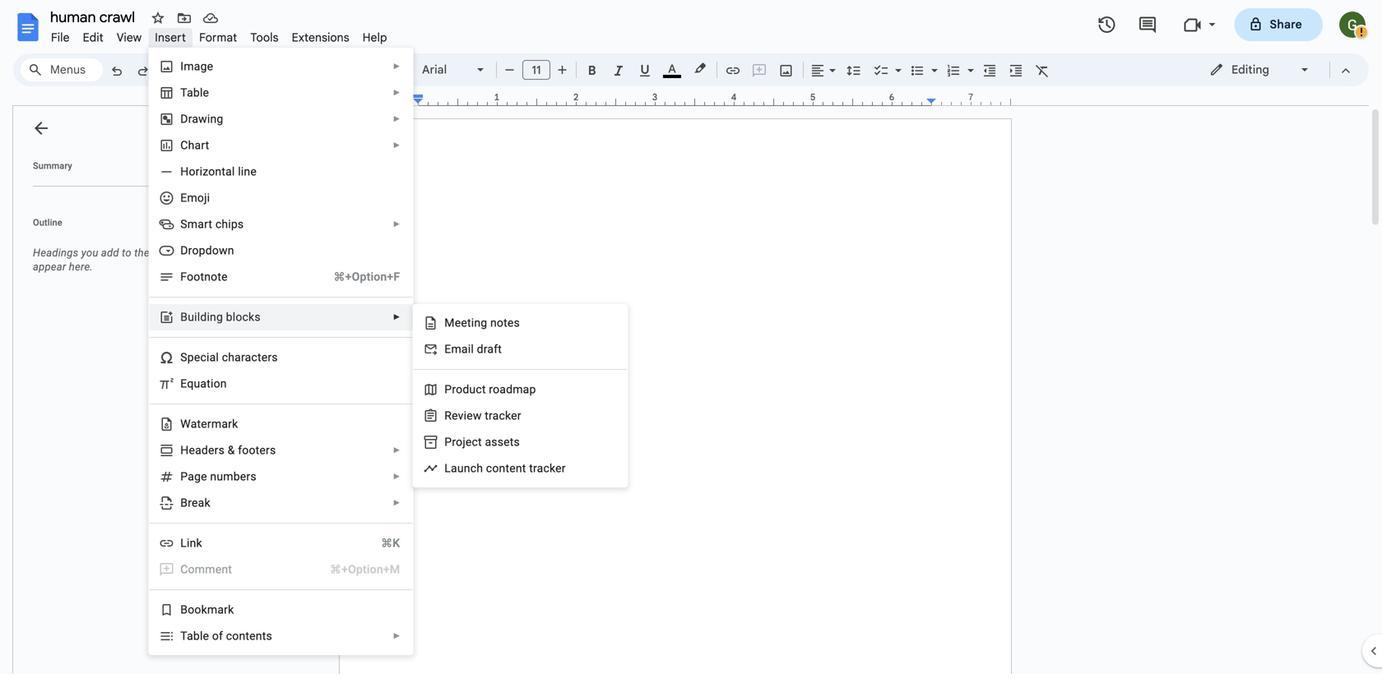Task type: locate. For each thing, give the bounding box(es) containing it.
editing
[[1232, 63, 1269, 77]]

content down assets
[[486, 462, 526, 476]]

m
[[195, 563, 205, 577]]

duct
[[463, 383, 486, 397]]

t
[[180, 86, 187, 100]]

here.
[[69, 261, 93, 273]]

1 horizontal spatial l
[[445, 462, 451, 476]]

8 ► from the top
[[393, 472, 401, 482]]

share button
[[1234, 8, 1323, 41]]

tracker
[[485, 409, 521, 423], [529, 462, 566, 476]]

raft
[[484, 343, 502, 356]]

ial
[[207, 351, 219, 364]]

the
[[134, 247, 150, 259]]

will
[[203, 247, 220, 259]]

Menus field
[[21, 58, 103, 81]]

m
[[445, 316, 455, 330]]

► for h eaders & footers
[[393, 446, 401, 455]]

view menu item
[[110, 28, 148, 47]]

edit
[[83, 30, 104, 45]]

0 vertical spatial b
[[180, 311, 188, 324]]

0 vertical spatial tracker
[[485, 409, 521, 423]]

7 ► from the top
[[393, 446, 401, 455]]

⌘+option+m element
[[310, 562, 400, 578]]

roadmap
[[489, 383, 536, 397]]

smart chips z element
[[180, 218, 249, 231]]

application
[[0, 0, 1382, 675]]

menu bar containing file
[[44, 21, 394, 49]]

0 vertical spatial l
[[445, 462, 451, 476]]

r
[[445, 409, 452, 423]]

content
[[486, 462, 526, 476], [226, 630, 266, 643]]

0 horizontal spatial tracker
[[485, 409, 521, 423]]

watermark
[[180, 418, 238, 431]]

file menu item
[[44, 28, 76, 47]]

horizontal line r element
[[180, 165, 262, 179]]

extensions menu item
[[285, 28, 356, 47]]

footers
[[238, 444, 276, 457]]

b for u
[[180, 311, 188, 324]]

bookmark b element
[[180, 603, 239, 617]]

chart q element
[[180, 139, 214, 152]]

10 ► from the top
[[393, 632, 401, 641]]

d
[[180, 112, 188, 126]]

e quation
[[180, 377, 227, 391]]

0 vertical spatial content
[[486, 462, 526, 476]]

comment m element
[[180, 563, 237, 577]]

1 vertical spatial content
[[226, 630, 266, 643]]

drawing d element
[[180, 112, 228, 126]]

1 ► from the top
[[393, 62, 401, 71]]

►
[[393, 62, 401, 71], [393, 88, 401, 97], [393, 114, 401, 124], [393, 141, 401, 150], [393, 220, 401, 229], [393, 313, 401, 322], [393, 446, 401, 455], [393, 472, 401, 482], [393, 499, 401, 508], [393, 632, 401, 641]]

0 horizontal spatial l
[[180, 537, 187, 550]]

1 vertical spatial tracker
[[529, 462, 566, 476]]

menu item containing co
[[159, 562, 400, 578]]

0 horizontal spatial content
[[226, 630, 266, 643]]

text color image
[[663, 58, 681, 78]]

document
[[152, 247, 201, 259]]

watermark j element
[[180, 418, 243, 431]]

izontal
[[200, 165, 235, 179]]

9 ► from the top
[[393, 499, 401, 508]]

► for t able
[[393, 88, 401, 97]]

you
[[81, 247, 98, 259]]

n
[[204, 270, 211, 284]]

insert image image
[[777, 58, 796, 81]]

footnote n element
[[180, 270, 233, 284]]

e
[[201, 470, 207, 484]]

ho r izontal line
[[180, 165, 257, 179]]

menu
[[138, 0, 413, 656], [412, 304, 628, 488]]

content for tracker
[[486, 462, 526, 476]]

1 vertical spatial l
[[180, 537, 187, 550]]

Rename text field
[[44, 7, 145, 26]]

m eeting notes
[[445, 316, 520, 330]]

view
[[117, 30, 142, 45]]

email d raft
[[445, 343, 502, 356]]

► for table of content s
[[393, 632, 401, 641]]

b up table
[[180, 603, 188, 617]]

k
[[204, 497, 210, 510]]

summary
[[33, 161, 72, 171]]

e
[[180, 377, 187, 391]]

content right of
[[226, 630, 266, 643]]

l down p
[[445, 462, 451, 476]]

tools
[[250, 30, 279, 45]]

l for aunch
[[445, 462, 451, 476]]

tools menu item
[[244, 28, 285, 47]]

&
[[228, 444, 235, 457]]

notes
[[490, 316, 520, 330]]

pr o duct roadmap
[[445, 383, 536, 397]]

ilding
[[194, 311, 223, 324]]

g
[[194, 470, 201, 484]]

1 b from the top
[[180, 311, 188, 324]]

quation
[[187, 377, 227, 391]]

arial option
[[422, 58, 467, 81]]

line
[[238, 165, 257, 179]]

l ink
[[180, 537, 202, 550]]

4 ► from the top
[[393, 141, 401, 150]]

co m ment
[[180, 563, 232, 577]]

ookmark
[[188, 603, 234, 617]]

1 horizontal spatial content
[[486, 462, 526, 476]]

blocks
[[226, 311, 261, 324]]

break k element
[[180, 497, 215, 510]]

building blocks u element
[[180, 311, 266, 324]]

⌘+option+f element
[[314, 269, 400, 285]]

3 ► from the top
[[393, 114, 401, 124]]

l
[[445, 462, 451, 476], [180, 537, 187, 550]]

l up co
[[180, 537, 187, 550]]

6 ► from the top
[[393, 313, 401, 322]]

⌘+option+m
[[330, 563, 400, 577]]

► for brea k
[[393, 499, 401, 508]]

summary heading
[[33, 160, 72, 173]]

1 horizontal spatial tracker
[[529, 462, 566, 476]]

b left ilding
[[180, 311, 188, 324]]

appear
[[33, 261, 66, 273]]

pr
[[445, 383, 456, 397]]

co
[[180, 563, 195, 577]]

brea k
[[180, 497, 210, 510]]

5 ► from the top
[[393, 220, 401, 229]]

2 b from the top
[[180, 603, 188, 617]]

Font size field
[[522, 60, 557, 81]]

right margin image
[[927, 93, 1010, 105]]

menu item
[[159, 562, 400, 578]]

o
[[456, 383, 463, 397]]

menu containing m
[[412, 304, 628, 488]]

eaders
[[189, 444, 225, 457]]

p
[[445, 436, 452, 449]]

characters
[[222, 351, 278, 364]]

smart
[[180, 218, 212, 231]]

l for ink
[[180, 537, 187, 550]]

1 vertical spatial b
[[180, 603, 188, 617]]

editing button
[[1198, 58, 1322, 82]]

emoji 7 element
[[180, 191, 215, 205]]

spe c ial characters
[[180, 351, 278, 364]]

menu bar
[[44, 21, 394, 49]]

of
[[212, 630, 223, 643]]

extensions
[[292, 30, 349, 45]]

b for ookmark
[[180, 603, 188, 617]]

2 ► from the top
[[393, 88, 401, 97]]



Task type: vqa. For each thing, say whether or not it's contained in the screenshot.


Task type: describe. For each thing, give the bounding box(es) containing it.
email draft d element
[[445, 343, 507, 356]]

h
[[180, 444, 189, 457]]

numbers
[[210, 470, 256, 484]]

l aunch content tracker
[[445, 462, 566, 476]]

image i element
[[180, 60, 218, 73]]

h eaders & footers
[[180, 444, 276, 457]]

c
[[200, 351, 207, 364]]

rawing
[[188, 112, 223, 126]]

help menu item
[[356, 28, 394, 47]]

roject
[[452, 436, 482, 449]]

assets
[[485, 436, 520, 449]]

i
[[180, 60, 184, 73]]

p roject assets
[[445, 436, 520, 449]]

document outline element
[[13, 106, 237, 675]]

u
[[188, 311, 194, 324]]

pa g e numbers
[[180, 470, 256, 484]]

share
[[1270, 17, 1302, 32]]

foot
[[180, 270, 204, 284]]

headings
[[33, 247, 78, 259]]

link l element
[[180, 537, 207, 550]]

r
[[196, 165, 200, 179]]

eeting
[[455, 316, 487, 330]]

mage
[[184, 60, 213, 73]]

table of contents s element
[[180, 630, 277, 643]]

s
[[266, 630, 272, 643]]

edit menu item
[[76, 28, 110, 47]]

headings you add to the document will appear here.
[[33, 247, 220, 273]]

left margin image
[[340, 93, 423, 105]]

format menu item
[[193, 28, 244, 47]]

pa
[[180, 470, 194, 484]]

launch content tracker l element
[[445, 462, 571, 476]]

ment
[[205, 563, 232, 577]]

line & paragraph spacing image
[[845, 58, 863, 81]]

menu bar inside menu bar banner
[[44, 21, 394, 49]]

⌘k element
[[361, 536, 400, 552]]

insert menu item
[[148, 28, 193, 47]]

headers & footers h element
[[180, 444, 281, 457]]

help
[[363, 30, 387, 45]]

project assets p element
[[445, 436, 525, 449]]

review tracker r element
[[445, 409, 526, 423]]

able
[[187, 86, 209, 100]]

page numbers g element
[[180, 470, 261, 484]]

aunch
[[451, 462, 483, 476]]

dropdown 6 element
[[180, 244, 239, 258]]

email
[[445, 343, 474, 356]]

main toolbar
[[102, 0, 1056, 429]]

product roadmap o element
[[445, 383, 541, 397]]

⌘k
[[381, 537, 400, 550]]

eview
[[452, 409, 482, 423]]

► for d rawing
[[393, 114, 401, 124]]

special characters c element
[[180, 351, 283, 364]]

menu containing i
[[138, 0, 413, 656]]

format
[[199, 30, 237, 45]]

to
[[122, 247, 132, 259]]

table of content s
[[180, 630, 272, 643]]

insert
[[155, 30, 186, 45]]

add
[[101, 247, 119, 259]]

r eview tracker
[[445, 409, 521, 423]]

d
[[477, 343, 484, 356]]

mode and view toolbar
[[1197, 53, 1359, 86]]

menu bar banner
[[0, 0, 1382, 675]]

highlight color image
[[691, 58, 709, 78]]

outline
[[33, 218, 62, 228]]

i mage
[[180, 60, 213, 73]]

b u ilding blocks
[[180, 311, 261, 324]]

spe
[[180, 351, 200, 364]]

d rawing
[[180, 112, 223, 126]]

b ookmark
[[180, 603, 234, 617]]

content for s
[[226, 630, 266, 643]]

equation e element
[[180, 377, 232, 391]]

ink
[[187, 537, 202, 550]]

ote
[[211, 270, 228, 284]]

foot n ote
[[180, 270, 228, 284]]

smart chips
[[180, 218, 244, 231]]

arial
[[422, 63, 447, 77]]

application containing share
[[0, 0, 1382, 675]]

Star checkbox
[[146, 7, 169, 30]]

meeting notes m element
[[445, 316, 525, 330]]

brea
[[180, 497, 204, 510]]

table t element
[[180, 86, 214, 100]]

emoji
[[180, 191, 210, 205]]

ho
[[180, 165, 196, 179]]

► for e numbers
[[393, 472, 401, 482]]

► for ilding blocks
[[393, 313, 401, 322]]

table
[[180, 630, 209, 643]]

outline heading
[[13, 216, 237, 239]]

t able
[[180, 86, 209, 100]]

chips
[[215, 218, 244, 231]]

file
[[51, 30, 70, 45]]

chart
[[180, 139, 209, 152]]

dropdown
[[180, 244, 234, 258]]

Font size text field
[[523, 60, 550, 80]]

► for i mage
[[393, 62, 401, 71]]



